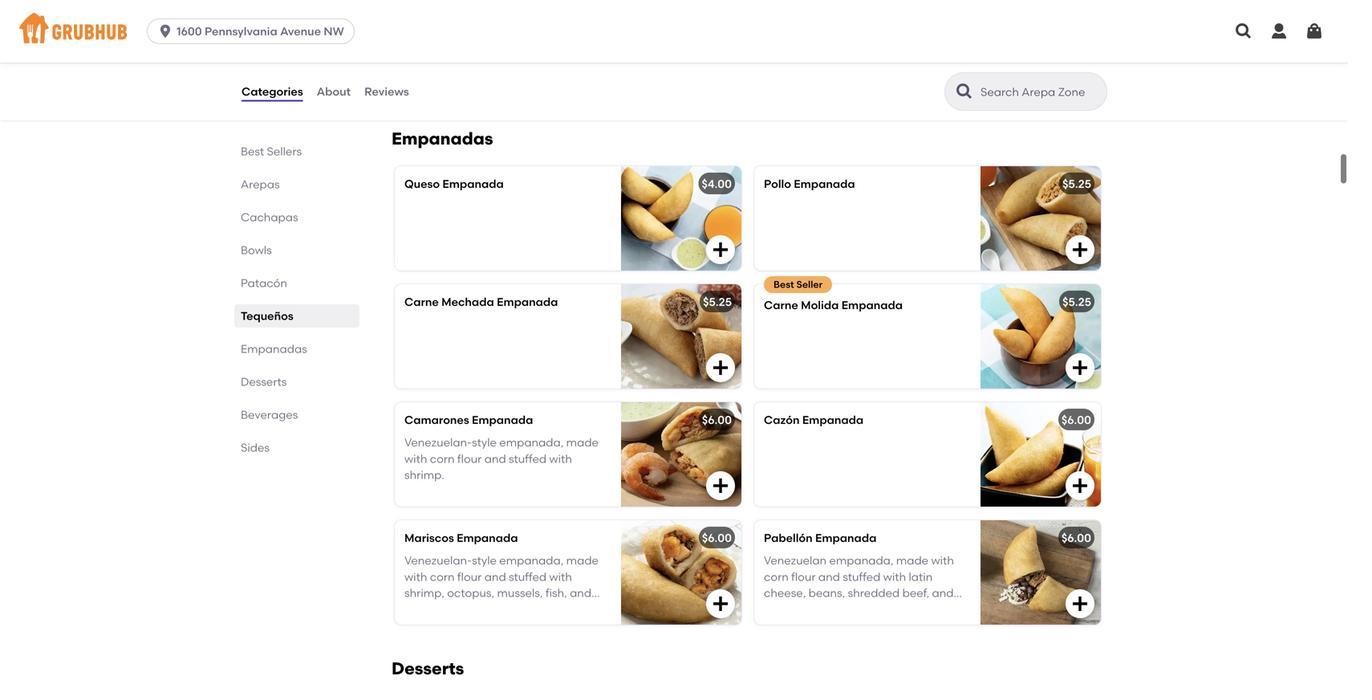Task type: locate. For each thing, give the bounding box(es) containing it.
venezuelan-style empanada, made with corn flour and stuffed with shrimp.
[[405, 436, 599, 482]]

1 vertical spatial venezuelan-
[[405, 554, 472, 567]]

about button
[[316, 63, 352, 120]]

$5.25
[[1063, 177, 1092, 191], [703, 295, 732, 309], [1063, 295, 1092, 309]]

stuffed inside venezuelan-style empanada, made with corn flour and stuffed with shrimp, octopus, mussels, fish, and squid.
[[509, 570, 547, 584]]

made for venezuelan-style empanada, made with corn flour and stuffed with shrimp, octopus, mussels, fish, and squid.
[[567, 554, 599, 567]]

stuffed inside venezuelan-style empanada, made with corn flour and stuffed with shrimp.
[[509, 452, 547, 466]]

style down the "camarones empanada"
[[472, 436, 497, 449]]

best left sellers
[[241, 145, 264, 158]]

beef,
[[903, 586, 930, 600]]

2 venezuelan- from the top
[[405, 554, 472, 567]]

desserts down 'squid.'
[[392, 658, 464, 679]]

1 horizontal spatial empanadas
[[392, 128, 493, 149]]

venezuelan- down mariscos at the left of the page
[[405, 554, 472, 567]]

0 vertical spatial best
[[241, 145, 264, 158]]

made for venezuelan-style empanada, made with corn flour and stuffed with shrimp.
[[567, 436, 599, 449]]

2 style from the top
[[472, 554, 497, 567]]

best left seller
[[774, 278, 795, 290]]

empanadas down the "tequeños"
[[241, 342, 307, 356]]

empanada, for camarones empanada
[[500, 436, 564, 449]]

0 horizontal spatial empanadas
[[241, 342, 307, 356]]

0 horizontal spatial best
[[241, 145, 264, 158]]

empanada for mariscos empanada
[[457, 531, 518, 545]]

sellers
[[267, 145, 302, 158]]

0 horizontal spatial desserts
[[241, 375, 287, 389]]

empanada right queso
[[443, 177, 504, 191]]

corn for shrimp.
[[430, 452, 455, 466]]

pollo empanada image
[[981, 166, 1102, 270]]

and
[[485, 452, 506, 466], [485, 570, 506, 584], [819, 570, 840, 584], [570, 586, 592, 600], [933, 586, 954, 600]]

corn up shrimp.
[[430, 452, 455, 466]]

queso
[[405, 177, 440, 191]]

1 venezuelan- from the top
[[405, 436, 472, 449]]

corn inside venezuelan-style empanada, made with corn flour and stuffed with shrimp.
[[430, 452, 455, 466]]

1600
[[177, 24, 202, 38]]

pennsylvania
[[205, 24, 278, 38]]

venezuelan- inside venezuelan-style empanada, made with corn flour and stuffed with shrimp.
[[405, 436, 472, 449]]

stuffed up mussels,
[[509, 570, 547, 584]]

flour inside venezuelan-style empanada, made with corn flour and stuffed with shrimp, octopus, mussels, fish, and squid.
[[458, 570, 482, 584]]

squid.
[[405, 603, 437, 616]]

stuffed down the "camarones empanada"
[[509, 452, 547, 466]]

1 vertical spatial desserts
[[392, 658, 464, 679]]

bowls
[[241, 243, 272, 257]]

corn up cheese,
[[764, 570, 789, 584]]

style inside venezuelan-style empanada, made with corn flour and stuffed with shrimp.
[[472, 436, 497, 449]]

empanada, up mussels,
[[500, 554, 564, 567]]

$6.00 for venezuelan empanada, made with corn flour and stuffed with latin cheese, beans, shredded beef, and plantains.
[[1062, 531, 1092, 545]]

carne
[[405, 295, 439, 309], [764, 298, 799, 312]]

0 vertical spatial style
[[472, 436, 497, 449]]

mariscos
[[405, 531, 454, 545]]

plantains.
[[764, 603, 818, 616]]

stuffed up shredded
[[843, 570, 881, 584]]

1 style from the top
[[472, 436, 497, 449]]

1600 pennsylvania avenue nw button
[[147, 18, 361, 44]]

venezuelan-
[[405, 436, 472, 449], [405, 554, 472, 567]]

svg image for pabellón empanada image
[[1071, 594, 1090, 613]]

1 vertical spatial style
[[472, 554, 497, 567]]

mariscos empanada image
[[621, 520, 742, 624]]

1 vertical spatial best
[[774, 278, 795, 290]]

corn
[[430, 452, 455, 466], [430, 570, 455, 584], [764, 570, 789, 584]]

$5.25 for pollo empanada
[[1063, 177, 1092, 191]]

empanada right pollo
[[794, 177, 856, 191]]

best for seller
[[774, 278, 795, 290]]

svg image for tequeños fritos pop 20 units image
[[1071, 64, 1090, 83]]

empanada,
[[500, 436, 564, 449], [500, 554, 564, 567], [830, 554, 894, 567]]

svg image
[[1235, 22, 1254, 41], [1270, 22, 1289, 41], [711, 240, 731, 259], [1071, 240, 1090, 259], [1071, 358, 1090, 377], [711, 476, 731, 495], [1071, 476, 1090, 495]]

1 horizontal spatial best
[[774, 278, 795, 290]]

flour down the "camarones empanada"
[[458, 452, 482, 466]]

empanada, inside venezuelan-style empanada, made with corn flour and stuffed with shrimp, octopus, mussels, fish, and squid.
[[500, 554, 564, 567]]

empanada right molida
[[842, 298, 903, 312]]

empanada up venezuelan empanada, made with corn flour and stuffed with latin cheese, beans, shredded beef, and plantains. on the right bottom of page
[[816, 531, 877, 545]]

empanada up venezuelan-style empanada, made with corn flour and stuffed with shrimp.
[[472, 413, 533, 427]]

flour for shrimp,
[[458, 570, 482, 584]]

made inside venezuelan-style empanada, made with corn flour and stuffed with shrimp.
[[567, 436, 599, 449]]

pollo
[[764, 177, 792, 191]]

style down mariscos empanada
[[472, 554, 497, 567]]

made inside venezuelan empanada, made with corn flour and stuffed with latin cheese, beans, shredded beef, and plantains.
[[897, 554, 929, 567]]

empanada, inside venezuelan-style empanada, made with corn flour and stuffed with shrimp.
[[500, 436, 564, 449]]

venezuelan- for shrimp.
[[405, 436, 472, 449]]

best inside best seller carne molida empanada
[[774, 278, 795, 290]]

made
[[567, 436, 599, 449], [567, 554, 599, 567], [897, 554, 929, 567]]

svg image for mariscos empanada image
[[711, 594, 731, 613]]

empanada, inside venezuelan empanada, made with corn flour and stuffed with latin cheese, beans, shredded beef, and plantains.
[[830, 554, 894, 567]]

camarones
[[405, 413, 469, 427]]

desserts up beverages
[[241, 375, 287, 389]]

best
[[241, 145, 264, 158], [774, 278, 795, 290]]

flour down venezuelan
[[792, 570, 816, 584]]

empanadas
[[392, 128, 493, 149], [241, 342, 307, 356]]

empanada for queso empanada
[[443, 177, 504, 191]]

carne molida empanada image
[[981, 284, 1102, 388]]

venezuelan- for shrimp,
[[405, 554, 472, 567]]

corn inside venezuelan-style empanada, made with corn flour and stuffed with shrimp, octopus, mussels, fish, and squid.
[[430, 570, 455, 584]]

stuffed
[[509, 452, 547, 466], [509, 570, 547, 584], [843, 570, 881, 584]]

empanada, down the "camarones empanada"
[[500, 436, 564, 449]]

flour
[[458, 452, 482, 466], [458, 570, 482, 584], [792, 570, 816, 584]]

fish,
[[546, 586, 567, 600]]

carne left mechada
[[405, 295, 439, 309]]

corn up shrimp,
[[430, 570, 455, 584]]

0 vertical spatial empanadas
[[392, 128, 493, 149]]

and inside venezuelan-style empanada, made with corn flour and stuffed with shrimp.
[[485, 452, 506, 466]]

empanada, up shredded
[[830, 554, 894, 567]]

desserts
[[241, 375, 287, 389], [392, 658, 464, 679]]

categories
[[242, 85, 303, 98]]

flour up the octopus,
[[458, 570, 482, 584]]

style
[[472, 436, 497, 449], [472, 554, 497, 567]]

flour for shrimp.
[[458, 452, 482, 466]]

best seller carne molida empanada
[[764, 278, 903, 312]]

and right fish,
[[570, 586, 592, 600]]

empanada for cazón empanada
[[803, 413, 864, 427]]

arepas
[[241, 177, 280, 191]]

shredded
[[848, 586, 900, 600]]

style inside venezuelan-style empanada, made with corn flour and stuffed with shrimp, octopus, mussels, fish, and squid.
[[472, 554, 497, 567]]

empanada up venezuelan-style empanada, made with corn flour and stuffed with shrimp, octopus, mussels, fish, and squid.
[[457, 531, 518, 545]]

empanada
[[443, 177, 504, 191], [794, 177, 856, 191], [497, 295, 558, 309], [842, 298, 903, 312], [472, 413, 533, 427], [803, 413, 864, 427], [457, 531, 518, 545], [816, 531, 877, 545]]

stuffed inside venezuelan empanada, made with corn flour and stuffed with latin cheese, beans, shredded beef, and plantains.
[[843, 570, 881, 584]]

$6.00
[[702, 413, 732, 427], [1062, 413, 1092, 427], [702, 531, 732, 545], [1062, 531, 1092, 545]]

categories button
[[241, 63, 304, 120]]

1600 pennsylvania avenue nw
[[177, 24, 344, 38]]

made inside venezuelan-style empanada, made with corn flour and stuffed with shrimp, octopus, mussels, fish, and squid.
[[567, 554, 599, 567]]

and down the "camarones empanada"
[[485, 452, 506, 466]]

venezuelan- down camarones
[[405, 436, 472, 449]]

$4.00
[[702, 177, 732, 191]]

with
[[405, 452, 427, 466], [550, 452, 572, 466], [932, 554, 954, 567], [405, 570, 427, 584], [550, 570, 572, 584], [884, 570, 907, 584]]

shrimp,
[[405, 586, 445, 600]]

0 vertical spatial venezuelan-
[[405, 436, 472, 449]]

flour inside venezuelan-style empanada, made with corn flour and stuffed with shrimp.
[[458, 452, 482, 466]]

search icon image
[[955, 82, 975, 101]]

empanada for pollo empanada
[[794, 177, 856, 191]]

svg image
[[1305, 22, 1325, 41], [157, 23, 174, 39], [711, 64, 731, 83], [1071, 64, 1090, 83], [711, 358, 731, 377], [711, 594, 731, 613], [1071, 594, 1090, 613]]

carne down seller
[[764, 298, 799, 312]]

empanada right cazón
[[803, 413, 864, 427]]

empanadas up queso empanada
[[392, 128, 493, 149]]

1 horizontal spatial carne
[[764, 298, 799, 312]]

venezuelan- inside venezuelan-style empanada, made with corn flour and stuffed with shrimp, octopus, mussels, fish, and squid.
[[405, 554, 472, 567]]



Task type: describe. For each thing, give the bounding box(es) containing it.
reviews
[[365, 85, 409, 98]]

carne mechada empanada
[[405, 295, 558, 309]]

pollo empanada
[[764, 177, 856, 191]]

empanada right mechada
[[497, 295, 558, 309]]

Search Arepa Zone search field
[[979, 84, 1102, 100]]

0 horizontal spatial carne
[[405, 295, 439, 309]]

style for camarones
[[472, 436, 497, 449]]

and up the octopus,
[[485, 570, 506, 584]]

camarones empanada image
[[621, 402, 742, 506]]

pabellón
[[764, 531, 813, 545]]

1 horizontal spatial desserts
[[392, 658, 464, 679]]

mussels,
[[497, 586, 543, 600]]

svg image for tequeños de queso image
[[711, 64, 731, 83]]

$5.25 for carne mechada empanada
[[703, 295, 732, 309]]

cazón empanada image
[[981, 402, 1102, 506]]

venezuelan-style empanada, made with corn flour and stuffed with shrimp, octopus, mussels, fish, and squid.
[[405, 554, 599, 616]]

empanada inside best seller carne molida empanada
[[842, 298, 903, 312]]

pabellón empanada
[[764, 531, 877, 545]]

latin
[[909, 570, 933, 584]]

empanada for pabellón empanada
[[816, 531, 877, 545]]

beans,
[[809, 586, 846, 600]]

patacón
[[241, 276, 287, 290]]

beverages
[[241, 408, 298, 422]]

nw
[[324, 24, 344, 38]]

about
[[317, 85, 351, 98]]

corn inside venezuelan empanada, made with corn flour and stuffed with latin cheese, beans, shredded beef, and plantains.
[[764, 570, 789, 584]]

stuffed for mariscos empanada
[[509, 570, 547, 584]]

best sellers
[[241, 145, 302, 158]]

seller
[[797, 278, 823, 290]]

carne inside best seller carne molida empanada
[[764, 298, 799, 312]]

and up beans, at the right of page
[[819, 570, 840, 584]]

molida
[[801, 298, 839, 312]]

carne mechada empanada image
[[621, 284, 742, 388]]

mechada
[[442, 295, 494, 309]]

queso empanada
[[405, 177, 504, 191]]

cazón empanada
[[764, 413, 864, 427]]

venezuelan empanada, made with corn flour and stuffed with latin cheese, beans, shredded beef, and plantains.
[[764, 554, 954, 616]]

svg image inside 1600 pennsylvania avenue nw button
[[157, 23, 174, 39]]

tequeños fritos pop 20 units image
[[981, 0, 1102, 95]]

pabellón empanada image
[[981, 520, 1102, 624]]

cazón
[[764, 413, 800, 427]]

main navigation navigation
[[0, 0, 1349, 63]]

queso empanada image
[[621, 166, 742, 270]]

style for mariscos
[[472, 554, 497, 567]]

stuffed for camarones empanada
[[509, 452, 547, 466]]

venezuelan
[[764, 554, 827, 567]]

shrimp.
[[405, 468, 445, 482]]

empanada for camarones empanada
[[472, 413, 533, 427]]

flour inside venezuelan empanada, made with corn flour and stuffed with latin cheese, beans, shredded beef, and plantains.
[[792, 570, 816, 584]]

corn for shrimp,
[[430, 570, 455, 584]]

cachapas
[[241, 210, 298, 224]]

camarones empanada
[[405, 413, 533, 427]]

sides
[[241, 441, 270, 454]]

avenue
[[280, 24, 321, 38]]

and right beef,
[[933, 586, 954, 600]]

$6.00 for venezuelan-style empanada, made with corn flour and stuffed with shrimp, octopus, mussels, fish, and squid.
[[702, 531, 732, 545]]

cheese,
[[764, 586, 806, 600]]

$6.00 for venezuelan-style empanada, made with corn flour and stuffed with shrimp.
[[702, 413, 732, 427]]

1 vertical spatial empanadas
[[241, 342, 307, 356]]

octopus,
[[447, 586, 495, 600]]

tequeños de queso image
[[621, 0, 742, 95]]

mariscos empanada
[[405, 531, 518, 545]]

empanada, for mariscos empanada
[[500, 554, 564, 567]]

reviews button
[[364, 63, 410, 120]]

tequeños
[[241, 309, 294, 323]]

svg image for carne mechada empanada image
[[711, 358, 731, 377]]

best for sellers
[[241, 145, 264, 158]]

0 vertical spatial desserts
[[241, 375, 287, 389]]



Task type: vqa. For each thing, say whether or not it's contained in the screenshot.
'Fri' associated with Cornerstone Cafe
no



